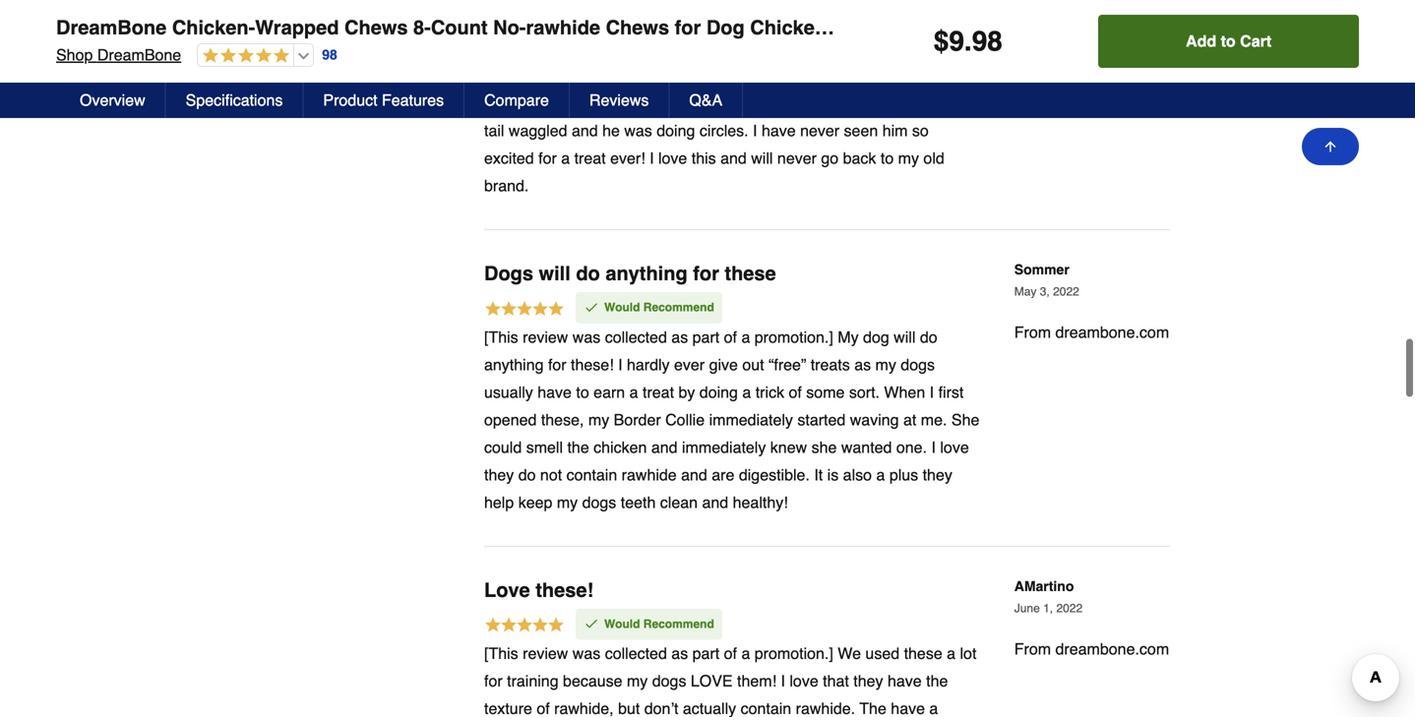 Task type: locate. For each thing, give the bounding box(es) containing it.
my left dog
[[838, 328, 859, 346]]

1 vertical spatial do
[[920, 328, 937, 346]]

98 up "product"
[[322, 47, 337, 63]]

checkmark image
[[584, 616, 599, 632]]

love these!
[[484, 579, 594, 602]]

promotion.] up normally,
[[755, 12, 833, 30]]

wrapped
[[255, 16, 339, 39], [484, 94, 548, 112]]

1 review from the top
[[523, 12, 568, 30]]

treat left ever!
[[574, 149, 606, 167]]

to inside button
[[1221, 32, 1236, 50]]

rawhide up teeth
[[622, 466, 677, 484]]

0 vertical spatial my
[[838, 12, 859, 30]]

at
[[903, 411, 916, 429]]

do left not
[[518, 466, 536, 484]]

collected up the all
[[605, 12, 667, 30]]

just
[[870, 39, 894, 57]]

collected for will
[[605, 328, 667, 346]]

his
[[954, 94, 974, 112]]

have inside [this review was collected as part of a promotion.] my 3-year-old pug is the pickiest eater of all the pickiest. normally, he would just smell the treat and then would leave if he doesn't like it. but with this chicken wrapped treat, i was so surprised how the moment i let him sniff it, his tail waggled and he was doing circles. i have never seen him so excited for a treat ever! i love this and will never go back to my old brand.
[[762, 122, 796, 140]]

and left 'are'
[[681, 466, 707, 484]]

2 my from the top
[[838, 328, 859, 346]]

2 would from the top
[[604, 617, 640, 631]]

2022 right 1,
[[1056, 602, 1083, 615]]

never
[[800, 122, 839, 140], [777, 149, 817, 167]]

contain down them! on the right bottom of page
[[741, 700, 791, 717]]

texture
[[484, 700, 532, 717]]

0 vertical spatial [this
[[484, 12, 518, 30]]

for inside [this review was collected as part of a promotion.] my dog will do anything for these! i hardly ever give out "free" treats as my dogs usually have to earn a treat by doing a trick of some sort. when i first opened these, my border collie immediately started waving at me. she could smell the chicken and immediately knew she wanted one. i love they do not contain rawhide and are digestible. it is also a plus they help keep my dogs teeth clean and healthy!
[[548, 356, 566, 374]]

2 vertical spatial have
[[888, 672, 922, 690]]

2 vertical spatial to
[[576, 383, 589, 401]]

dog
[[863, 328, 889, 346]]

0 vertical spatial from
[[1014, 323, 1051, 342]]

arrow up image
[[1323, 139, 1338, 154]]

the inside [this review was collected as part of a promotion.] we used these a lot for training because my dogs love them! i love that they have the texture of rawhide, but don't actually contain rawhide. the have
[[926, 672, 948, 690]]

[this review was collected as part of a promotion.] we used these a lot for training because my dogs love them! i love that they have the texture of rawhide, but don't actually contain rawhide. the have
[[484, 645, 977, 717]]

1 my from the top
[[838, 12, 859, 30]]

0 vertical spatial smell
[[899, 39, 935, 57]]

1 vertical spatial my
[[838, 328, 859, 346]]

my up the but
[[627, 672, 648, 690]]

was for hardly
[[573, 328, 601, 346]]

contain inside [this review was collected as part of a promotion.] my dog will do anything for these! i hardly ever give out "free" treats as my dogs usually have to earn a treat by doing a trick of some sort. when i first opened these, my border collie immediately started waving at me. she could smell the chicken and immediately knew she wanted one. i love they do not contain rawhide and are digestible. it is also a plus they help keep my dogs teeth clean and healthy!
[[566, 466, 617, 484]]

1 promotion.] from the top
[[755, 12, 833, 30]]

part inside [this review was collected as part of a promotion.] my dog will do anything for these! i hardly ever give out "free" treats as my dogs usually have to earn a treat by doing a trick of some sort. when i first opened these, my border collie immediately started waving at me. she could smell the chicken and immediately knew she wanted one. i love they do not contain rawhide and are digestible. it is also a plus they help keep my dogs teeth clean and healthy!
[[692, 328, 720, 346]]

1 vertical spatial have
[[538, 383, 572, 401]]

he right if
[[685, 67, 703, 85]]

0 vertical spatial him
[[874, 94, 900, 112]]

review
[[523, 12, 568, 30], [523, 328, 568, 346], [523, 645, 568, 663]]

2 [this from the top
[[484, 328, 518, 346]]

review up usually
[[523, 328, 568, 346]]

2 from from the top
[[1014, 640, 1051, 658]]

promotion.]
[[755, 12, 833, 30], [755, 328, 833, 346], [755, 645, 833, 663]]

5 stars image down "dogs" at the top left of the page
[[484, 300, 565, 321]]

is inside [this review was collected as part of a promotion.] my dog will do anything for these! i hardly ever give out "free" treats as my dogs usually have to earn a treat by doing a trick of some sort. when i first opened these, my border collie immediately started waving at me. she could smell the chicken and immediately knew she wanted one. i love they do not contain rawhide and are digestible. it is also a plus they help keep my dogs teeth clean and healthy!
[[827, 466, 839, 484]]

for up pickiest.
[[675, 16, 701, 39]]

0 horizontal spatial is
[[827, 466, 839, 484]]

1 vertical spatial promotion.]
[[755, 328, 833, 346]]

to right 'add'
[[1221, 32, 1236, 50]]

from down june
[[1014, 640, 1051, 658]]

review for will
[[523, 328, 568, 346]]

was up ever!
[[624, 122, 652, 140]]

contain down "chicken"
[[566, 466, 617, 484]]

this down just
[[867, 67, 892, 85]]

don't
[[644, 700, 678, 717]]

1 horizontal spatial doing
[[699, 383, 738, 401]]

0 vertical spatial from dreambone.com
[[1014, 323, 1169, 342]]

to inside [this review was collected as part of a promotion.] my 3-year-old pug is the pickiest eater of all the pickiest. normally, he would just smell the treat and then would leave if he doesn't like it. but with this chicken wrapped treat, i was so surprised how the moment i let him sniff it, his tail waggled and he was doing circles. i have never seen him so excited for a treat ever! i love this and will never go back to my old brand.
[[881, 149, 894, 167]]

1 vertical spatial 5 stars image
[[484, 616, 565, 637]]

0 vertical spatial doing
[[657, 122, 695, 140]]

love left the that
[[790, 672, 818, 690]]

1 vertical spatial smell
[[526, 438, 563, 456]]

1 [this from the top
[[484, 12, 518, 30]]

of
[[724, 12, 737, 30], [608, 39, 621, 57], [724, 328, 737, 346], [789, 383, 802, 401], [724, 645, 737, 663], [537, 700, 550, 717]]

0 vertical spatial dreambone.com
[[1055, 7, 1169, 25]]

2 5 stars image from the top
[[484, 616, 565, 637]]

1 from dreambone.com from the top
[[1014, 323, 1169, 342]]

eater
[[567, 39, 603, 57]]

part inside [this review was collected as part of a promotion.] my 3-year-old pug is the pickiest eater of all the pickiest. normally, he would just smell the treat and then would leave if he doesn't like it. but with this chicken wrapped treat, i was so surprised how the moment i let him sniff it, his tail waggled and he was doing circles. i have never seen him so excited for a treat ever! i love this and will never go back to my old brand.
[[692, 12, 720, 30]]

recommend up ever
[[643, 301, 714, 315]]

product
[[323, 91, 377, 109]]

promotion.] inside [this review was collected as part of a promotion.] my 3-year-old pug is the pickiest eater of all the pickiest. normally, he would just smell the treat and then would leave if he doesn't like it. but with this chicken wrapped treat, i was so surprised how the moment i let him sniff it, his tail waggled and he was doing circles. i have never seen him so excited for a treat ever! i love this and will never go back to my old brand.
[[755, 12, 833, 30]]

pug
[[938, 12, 965, 30]]

contain
[[566, 466, 617, 484], [741, 700, 791, 717]]

1 vertical spatial dreambone.com
[[1055, 323, 1169, 342]]

collie
[[665, 411, 705, 429]]

chicken up normally,
[[750, 16, 827, 39]]

1 recommend from the top
[[643, 301, 714, 315]]

all
[[625, 39, 641, 57]]

doing down give
[[699, 383, 738, 401]]

1 vertical spatial chicken
[[896, 67, 953, 85]]

0 vertical spatial contain
[[566, 466, 617, 484]]

from
[[1014, 323, 1051, 342], [1014, 640, 1051, 658]]

i inside [this review was collected as part of a promotion.] we used these a lot for training because my dogs love them! i love that they have the texture of rawhide, but don't actually contain rawhide. the have
[[781, 672, 785, 690]]

sniff
[[904, 94, 933, 112]]

my left "3-"
[[838, 12, 859, 30]]

collected for these!
[[605, 645, 667, 663]]

and down circles.
[[720, 149, 747, 167]]

part
[[692, 12, 720, 30], [692, 328, 720, 346], [692, 645, 720, 663]]

hardly
[[627, 356, 670, 374]]

dreambone.com
[[1055, 7, 1169, 25], [1055, 323, 1169, 342], [1055, 640, 1169, 658]]

1 vertical spatial treat
[[574, 149, 606, 167]]

review inside [this review was collected as part of a promotion.] my dog will do anything for these! i hardly ever give out "free" treats as my dogs usually have to earn a treat by doing a trick of some sort. when i first opened these, my border collie immediately started waving at me. she could smell the chicken and immediately knew she wanted one. i love they do not contain rawhide and are digestible. it is also a plus they help keep my dogs teeth clean and healthy!
[[523, 328, 568, 346]]

2 vertical spatial he
[[602, 122, 620, 140]]

from dreambone.com for love these!
[[1014, 640, 1169, 658]]

my
[[898, 149, 919, 167], [875, 356, 896, 374], [588, 411, 609, 429], [557, 493, 578, 512], [627, 672, 648, 690]]

chews
[[344, 16, 408, 39], [606, 16, 669, 39]]

collected inside [this review was collected as part of a promotion.] my dog will do anything for these! i hardly ever give out "free" treats as my dogs usually have to earn a treat by doing a trick of some sort. when i first opened these, my border collie immediately started waving at me. she could smell the chicken and immediately knew she wanted one. i love they do not contain rawhide and are digestible. it is also a plus they help keep my dogs teeth clean and healthy!
[[605, 328, 667, 346]]

2 vertical spatial will
[[894, 328, 916, 346]]

2 part from the top
[[692, 328, 720, 346]]

2 vertical spatial dogs
[[652, 672, 686, 690]]

3 review from the top
[[523, 645, 568, 663]]

1 horizontal spatial they
[[853, 672, 883, 690]]

0 vertical spatial wrapped
[[255, 16, 339, 39]]

but
[[807, 67, 830, 85]]

1 vertical spatial will
[[539, 262, 571, 285]]

1 vertical spatial to
[[881, 149, 894, 167]]

2 review from the top
[[523, 328, 568, 346]]

1 vertical spatial love
[[940, 438, 969, 456]]

i right treat,
[[592, 94, 597, 112]]

1 vertical spatial wrapped
[[484, 94, 548, 112]]

a left trick
[[742, 383, 751, 401]]

1 vertical spatial dogs
[[582, 493, 616, 512]]

my inside [this review was collected as part of a promotion.] my 3-year-old pug is the pickiest eater of all the pickiest. normally, he would just smell the treat and then would leave if he doesn't like it. but with this chicken wrapped treat, i was so surprised how the moment i let him sniff it, his tail waggled and he was doing circles. i have never seen him so excited for a treat ever! i love this and will never go back to my old brand.
[[838, 12, 859, 30]]

1 vertical spatial from dreambone.com
[[1014, 640, 1169, 658]]

[this inside [this review was collected as part of a promotion.] we used these a lot for training because my dogs love them! i love that they have the texture of rawhide, but don't actually contain rawhide. the have
[[484, 645, 518, 663]]

was right treat,
[[601, 94, 629, 112]]

1 horizontal spatial treat
[[574, 149, 606, 167]]

would up "reviews"
[[586, 67, 627, 85]]

2022 inside amartino june 1, 2022
[[1056, 602, 1083, 615]]

0 horizontal spatial wrapped
[[255, 16, 339, 39]]

when
[[884, 383, 925, 401]]

5 stars image for dogs
[[484, 300, 565, 321]]

3 dreambone.com from the top
[[1055, 640, 1169, 658]]

chews left 8-
[[344, 16, 408, 39]]

love inside [this review was collected as part of a promotion.] my 3-year-old pug is the pickiest eater of all the pickiest. normally, he would just smell the treat and then would leave if he doesn't like it. but with this chicken wrapped treat, i was so surprised how the moment i let him sniff it, his tail waggled and he was doing circles. i have never seen him so excited for a treat ever! i love this and will never go back to my old brand.
[[658, 149, 687, 167]]

0 vertical spatial this
[[867, 67, 892, 85]]

1 horizontal spatial contain
[[741, 700, 791, 717]]

1 vertical spatial would recommend
[[604, 617, 714, 631]]

1 horizontal spatial do
[[576, 262, 600, 285]]

was inside [this review was collected as part of a promotion.] we used these a lot for training because my dogs love them! i love that they have the texture of rawhide, but don't actually contain rawhide. the have
[[573, 645, 601, 663]]

0 horizontal spatial chicken
[[750, 16, 827, 39]]

2 from dreambone.com from the top
[[1014, 640, 1169, 658]]

0 horizontal spatial smell
[[526, 438, 563, 456]]

he up but
[[802, 39, 820, 57]]

0 vertical spatial dogs
[[901, 356, 935, 374]]

1 horizontal spatial rawhide
[[622, 466, 677, 484]]

1 5 stars image from the top
[[484, 300, 565, 321]]

my right back
[[898, 149, 919, 167]]

old
[[913, 12, 934, 30], [923, 149, 944, 167]]

1 vertical spatial old
[[923, 149, 944, 167]]

him
[[874, 94, 900, 112], [882, 122, 908, 140]]

is right 'it'
[[827, 466, 839, 484]]

dogs left teeth
[[582, 493, 616, 512]]

1 vertical spatial from
[[1014, 640, 1051, 658]]

i right them! on the right bottom of page
[[781, 672, 785, 690]]

have up these,
[[538, 383, 572, 401]]

actually
[[683, 700, 736, 717]]

0 vertical spatial recommend
[[643, 301, 714, 315]]

5 stars image down love these!
[[484, 616, 565, 637]]

of down training
[[537, 700, 550, 717]]

was
[[573, 12, 601, 30], [601, 94, 629, 112], [624, 122, 652, 140], [573, 328, 601, 346], [573, 645, 601, 663]]

0 horizontal spatial doing
[[657, 122, 695, 140]]

smell
[[899, 39, 935, 57], [526, 438, 563, 456]]

rawhide up eater
[[526, 16, 600, 39]]

would
[[824, 39, 865, 57], [586, 67, 627, 85]]

1 from from the top
[[1014, 323, 1051, 342]]

collected inside [this review was collected as part of a promotion.] we used these a lot for training because my dogs love them! i love that they have the texture of rawhide, but don't actually contain rawhide. the have
[[605, 645, 667, 663]]

promotion.] inside [this review was collected as part of a promotion.] my dog will do anything for these! i hardly ever give out "free" treats as my dogs usually have to earn a treat by doing a trick of some sort. when i first opened these, my border collie immediately started waving at me. she could smell the chicken and immediately knew she wanted one. i love they do not contain rawhide and are digestible. it is also a plus they help keep my dogs teeth clean and healthy!
[[755, 328, 833, 346]]

1 vertical spatial so
[[912, 122, 929, 140]]

would right checkmark icon
[[604, 301, 640, 315]]

how
[[724, 94, 753, 112]]

immediately
[[709, 411, 793, 429], [682, 438, 766, 456]]

1 vertical spatial these
[[904, 645, 942, 663]]

3 promotion.] from the top
[[755, 645, 833, 663]]

would right checkmark image
[[604, 617, 640, 631]]

98 right 9
[[972, 26, 1003, 57]]

ever
[[674, 356, 705, 374]]

promotion.] inside [this review was collected as part of a promotion.] we used these a lot for training because my dogs love them! i love that they have the texture of rawhide, but don't actually contain rawhide. the have
[[755, 645, 833, 663]]

would recommend down dogs will do anything for these
[[604, 301, 714, 315]]

me.
[[921, 411, 947, 429]]

product features
[[323, 91, 444, 109]]

for inside [this review was collected as part of a promotion.] my 3-year-old pug is the pickiest eater of all the pickiest. normally, he would just smell the treat and then would leave if he doesn't like it. but with this chicken wrapped treat, i was so surprised how the moment i let him sniff it, his tail waggled and he was doing circles. i have never seen him so excited for a treat ever! i love this and will never go back to my old brand.
[[538, 149, 557, 167]]

my down earn on the bottom left of page
[[588, 411, 609, 429]]

2 vertical spatial [this
[[484, 645, 518, 663]]

wrapped up 4.9 stars image
[[255, 16, 339, 39]]

doesn't
[[707, 67, 758, 85]]

0 horizontal spatial love
[[658, 149, 687, 167]]

2 horizontal spatial will
[[894, 328, 916, 346]]

review up training
[[523, 645, 568, 663]]

anything up usually
[[484, 356, 544, 374]]

so
[[634, 94, 650, 112], [912, 122, 929, 140]]

will down how
[[751, 149, 773, 167]]

let
[[853, 94, 870, 112]]

was inside [this review was collected as part of a promotion.] my dog will do anything for these! i hardly ever give out "free" treats as my dogs usually have to earn a treat by doing a trick of some sort. when i first opened these, my border collie immediately started waving at me. she could smell the chicken and immediately knew she wanted one. i love they do not contain rawhide and are digestible. it is also a plus they help keep my dogs teeth clean and healthy!
[[573, 328, 601, 346]]

love right ever!
[[658, 149, 687, 167]]

[this for dogs will do anything for these
[[484, 328, 518, 346]]

they up the
[[853, 672, 883, 690]]

was up eater
[[573, 12, 601, 30]]

0 horizontal spatial chews
[[344, 16, 408, 39]]

have down moment
[[762, 122, 796, 140]]

my for dog
[[838, 328, 859, 346]]

used
[[865, 645, 900, 663]]

doing inside [this review was collected as part of a promotion.] my dog will do anything for these! i hardly ever give out "free" treats as my dogs usually have to earn a treat by doing a trick of some sort. when i first opened these, my border collie immediately started waving at me. she could smell the chicken and immediately knew she wanted one. i love they do not contain rawhide and are digestible. it is also a plus they help keep my dogs teeth clean and healthy!
[[699, 383, 738, 401]]

1 horizontal spatial would
[[824, 39, 865, 57]]

dogs up when
[[901, 356, 935, 374]]

as inside [this review was collected as part of a promotion.] we used these a lot for training because my dogs love them! i love that they have the texture of rawhide, but don't actually contain rawhide. the have
[[671, 645, 688, 663]]

0 vertical spatial review
[[523, 12, 568, 30]]

wrapped inside [this review was collected as part of a promotion.] my 3-year-old pug is the pickiest eater of all the pickiest. normally, he would just smell the treat and then would leave if he doesn't like it. but with this chicken wrapped treat, i was so surprised how the moment i let him sniff it, his tail waggled and he was doing circles. i have never seen him so excited for a treat ever! i love this and will never go back to my old brand.
[[484, 94, 548, 112]]

0 horizontal spatial to
[[576, 383, 589, 401]]

1 collected from the top
[[605, 12, 667, 30]]

they
[[484, 466, 514, 484], [923, 466, 952, 484], [853, 672, 883, 690]]

dreambone up shop dreambone
[[56, 16, 167, 39]]

1 horizontal spatial these
[[904, 645, 942, 663]]

chicken up sniff
[[896, 67, 953, 85]]

5 stars image for love
[[484, 616, 565, 637]]

part up love
[[692, 645, 720, 663]]

out
[[742, 356, 764, 374]]

promotion.] up them! on the right bottom of page
[[755, 645, 833, 663]]

0 horizontal spatial they
[[484, 466, 514, 484]]

0 vertical spatial old
[[913, 12, 934, 30]]

have
[[762, 122, 796, 140], [538, 383, 572, 401], [888, 672, 922, 690]]

have inside [this review was collected as part of a promotion.] we used these a lot for training because my dogs love them! i love that they have the texture of rawhide, but don't actually contain rawhide. the have
[[888, 672, 922, 690]]

2 vertical spatial do
[[518, 466, 536, 484]]

1 horizontal spatial smell
[[899, 39, 935, 57]]

recommend for dogs will do anything for these
[[643, 301, 714, 315]]

he down reviews button
[[602, 122, 620, 140]]

0 horizontal spatial treat
[[484, 67, 516, 85]]

5 stars image
[[484, 300, 565, 321], [484, 616, 565, 637]]

of right trick
[[789, 383, 802, 401]]

for
[[675, 16, 701, 39], [538, 149, 557, 167], [693, 262, 719, 285], [548, 356, 566, 374], [484, 672, 503, 690]]

that
[[823, 672, 849, 690]]

2022 for love these!
[[1056, 602, 1083, 615]]

0 vertical spatial these!
[[571, 356, 614, 374]]

1 chews from the left
[[344, 16, 408, 39]]

1 vertical spatial recommend
[[643, 617, 714, 631]]

1 horizontal spatial he
[[685, 67, 703, 85]]

these! up checkmark image
[[536, 579, 594, 602]]

it
[[814, 466, 823, 484]]

0 horizontal spatial do
[[518, 466, 536, 484]]

0 vertical spatial 2022
[[1053, 285, 1079, 299]]

immediately down trick
[[709, 411, 793, 429]]

[this inside [this review was collected as part of a promotion.] my dog will do anything for these! i hardly ever give out "free" treats as my dogs usually have to earn a treat by doing a trick of some sort. when i first opened these, my border collie immediately started waving at me. she could smell the chicken and immediately knew she wanted one. i love they do not contain rawhide and are digestible. it is also a plus they help keep my dogs teeth clean and healthy!
[[484, 328, 518, 346]]

they inside [this review was collected as part of a promotion.] we used these a lot for training because my dogs love them! i love that they have the texture of rawhide, but don't actually contain rawhide. the have
[[853, 672, 883, 690]]

2 recommend from the top
[[643, 617, 714, 631]]

0 vertical spatial part
[[692, 12, 720, 30]]

would for these!
[[604, 617, 640, 631]]

digestible.
[[739, 466, 810, 484]]

0 horizontal spatial so
[[634, 94, 650, 112]]

1 would recommend from the top
[[604, 301, 714, 315]]

0 vertical spatial will
[[751, 149, 773, 167]]

3-
[[863, 12, 877, 30]]

part inside [this review was collected as part of a promotion.] we used these a lot for training because my dogs love them! i love that they have the texture of rawhide, but don't actually contain rawhide. the have
[[692, 645, 720, 663]]

0 horizontal spatial contain
[[566, 466, 617, 484]]

smell up not
[[526, 438, 563, 456]]

treat inside [this review was collected as part of a promotion.] my dog will do anything for these! i hardly ever give out "free" treats as my dogs usually have to earn a treat by doing a trick of some sort. when i first opened these, my border collie immediately started waving at me. she could smell the chicken and immediately knew she wanted one. i love they do not contain rawhide and are digestible. it is also a plus they help keep my dogs teeth clean and healthy!
[[643, 383, 674, 401]]

love inside [this review was collected as part of a promotion.] we used these a lot for training because my dogs love them! i love that they have the texture of rawhide, but don't actually contain rawhide. the have
[[790, 672, 818, 690]]

my inside [this review was collected as part of a promotion.] my dog will do anything for these! i hardly ever give out "free" treats as my dogs usually have to earn a treat by doing a trick of some sort. when i first opened these, my border collie immediately started waving at me. she could smell the chicken and immediately knew she wanted one. i love they do not contain rawhide and are digestible. it is also a plus they help keep my dogs teeth clean and healthy!
[[838, 328, 859, 346]]

him right the 'let'
[[874, 94, 900, 112]]

was for my
[[573, 645, 601, 663]]

was down checkmark icon
[[573, 328, 601, 346]]

excited
[[484, 149, 534, 167]]

dogs up don't
[[652, 672, 686, 690]]

collected up because
[[605, 645, 667, 663]]

will right "dogs" at the top left of the page
[[539, 262, 571, 285]]

leave
[[631, 67, 669, 85]]

also
[[843, 466, 872, 484]]

he
[[802, 39, 820, 57], [685, 67, 703, 85], [602, 122, 620, 140]]

1 would from the top
[[604, 301, 640, 315]]

8-
[[413, 16, 431, 39]]

for up texture at the bottom of the page
[[484, 672, 503, 690]]

2 would recommend from the top
[[604, 617, 714, 631]]

to left earn on the bottom left of page
[[576, 383, 589, 401]]

collected
[[605, 12, 667, 30], [605, 328, 667, 346], [605, 645, 667, 663]]

review for these!
[[523, 645, 568, 663]]

collected up hardly
[[605, 328, 667, 346]]

0 vertical spatial love
[[658, 149, 687, 167]]

june
[[1014, 602, 1040, 615]]

3 part from the top
[[692, 645, 720, 663]]

1 horizontal spatial to
[[881, 149, 894, 167]]

2 dreambone.com from the top
[[1055, 323, 1169, 342]]

chicken-
[[172, 16, 255, 39]]

never left go at the right of page
[[777, 149, 817, 167]]

anything
[[606, 262, 688, 285], [484, 356, 544, 374]]

1 vertical spatial collected
[[605, 328, 667, 346]]

as inside [this review was collected as part of a promotion.] my 3-year-old pug is the pickiest eater of all the pickiest. normally, he would just smell the treat and then would leave if he doesn't like it. but with this chicken wrapped treat, i was so surprised how the moment i let him sniff it, his tail waggled and he was doing circles. i have never seen him so excited for a treat ever! i love this and will never go back to my old brand.
[[671, 12, 688, 30]]

treats
[[811, 356, 850, 374]]

0 vertical spatial do
[[576, 262, 600, 285]]

0 horizontal spatial will
[[539, 262, 571, 285]]

circles.
[[699, 122, 748, 140]]

1 vertical spatial is
[[827, 466, 839, 484]]

we
[[838, 645, 861, 663]]

2 horizontal spatial they
[[923, 466, 952, 484]]

3 collected from the top
[[605, 645, 667, 663]]

would
[[604, 301, 640, 315], [604, 617, 640, 631]]

review inside [this review was collected as part of a promotion.] my 3-year-old pug is the pickiest eater of all the pickiest. normally, he would just smell the treat and then would leave if he doesn't like it. but with this chicken wrapped treat, i was so surprised how the moment i let him sniff it, his tail waggled and he was doing circles. i have never seen him so excited for a treat ever! i love this and will never go back to my old brand.
[[523, 12, 568, 30]]

product features button
[[303, 83, 465, 118]]

healthy!
[[733, 493, 788, 512]]

2 horizontal spatial to
[[1221, 32, 1236, 50]]

[this
[[484, 12, 518, 30], [484, 328, 518, 346], [484, 645, 518, 663]]

as for the
[[671, 12, 688, 30]]

a up them! on the right bottom of page
[[741, 645, 750, 663]]

review inside [this review was collected as part of a promotion.] we used these a lot for training because my dogs love them! i love that they have the texture of rawhide, but don't actually contain rawhide. the have
[[523, 645, 568, 663]]

0 vertical spatial these
[[725, 262, 776, 285]]

[this for love these!
[[484, 645, 518, 663]]

2 collected from the top
[[605, 328, 667, 346]]

i right ever!
[[650, 149, 654, 167]]

1 vertical spatial doing
[[699, 383, 738, 401]]

dreambone.com for love these!
[[1055, 640, 1169, 658]]

0 vertical spatial promotion.]
[[755, 12, 833, 30]]

so down sniff
[[912, 122, 929, 140]]

then
[[551, 67, 581, 85]]

2 vertical spatial part
[[692, 645, 720, 663]]

chicken
[[594, 438, 647, 456]]

amartino june 1, 2022
[[1014, 579, 1083, 615]]

1 vertical spatial 2022
[[1056, 602, 1083, 615]]

[this up usually
[[484, 328, 518, 346]]

0 vertical spatial immediately
[[709, 411, 793, 429]]

seen
[[844, 122, 878, 140]]

1 horizontal spatial have
[[762, 122, 796, 140]]

these up out on the right
[[725, 262, 776, 285]]

love inside [this review was collected as part of a promotion.] my dog will do anything for these! i hardly ever give out "free" treats as my dogs usually have to earn a treat by doing a trick of some sort. when i first opened these, my border collie immediately started waving at me. she could smell the chicken and immediately knew she wanted one. i love they do not contain rawhide and are digestible. it is also a plus they help keep my dogs teeth clean and healthy!
[[940, 438, 969, 456]]

chicken inside [this review was collected as part of a promotion.] my 3-year-old pug is the pickiest eater of all the pickiest. normally, he would just smell the treat and then would leave if he doesn't like it. but with this chicken wrapped treat, i was so surprised how the moment i let him sniff it, his tail waggled and he was doing circles. i have never seen him so excited for a treat ever! i love this and will never go back to my old brand.
[[896, 67, 953, 85]]

0 horizontal spatial would
[[586, 67, 627, 85]]

0 vertical spatial never
[[800, 122, 839, 140]]

these
[[725, 262, 776, 285], [904, 645, 942, 663]]

from dreambone.com down 3,
[[1014, 323, 1169, 342]]

a left lot
[[947, 645, 956, 663]]

my for 3-
[[838, 12, 859, 30]]

2 promotion.] from the top
[[755, 328, 833, 346]]

2022 inside sommer may 3, 2022
[[1053, 285, 1079, 299]]

anything inside [this review was collected as part of a promotion.] my dog will do anything for these! i hardly ever give out "free" treats as my dogs usually have to earn a treat by doing a trick of some sort. when i first opened these, my border collie immediately started waving at me. she could smell the chicken and immediately knew she wanted one. i love they do not contain rawhide and are digestible. it is also a plus they help keep my dogs teeth clean and healthy!
[[484, 356, 544, 374]]

1 vertical spatial would
[[604, 617, 640, 631]]

1 vertical spatial anything
[[484, 356, 544, 374]]

from down may at the top right of the page
[[1014, 323, 1051, 342]]

overview button
[[60, 83, 166, 118]]

to right back
[[881, 149, 894, 167]]

1 horizontal spatial will
[[751, 149, 773, 167]]

2022
[[1053, 285, 1079, 299], [1056, 602, 1083, 615]]

love down she
[[940, 438, 969, 456]]

chews up the all
[[606, 16, 669, 39]]

shop
[[56, 46, 93, 64]]

3 [this from the top
[[484, 645, 518, 663]]

will inside [this review was collected as part of a promotion.] my 3-year-old pug is the pickiest eater of all the pickiest. normally, he would just smell the treat and then would leave if he doesn't like it. but with this chicken wrapped treat, i was so surprised how the moment i let him sniff it, his tail waggled and he was doing circles. i have never seen him so excited for a treat ever! i love this and will never go back to my old brand.
[[751, 149, 773, 167]]

these!
[[571, 356, 614, 374], [536, 579, 594, 602]]

0 horizontal spatial this
[[692, 149, 716, 167]]

of up pickiest.
[[724, 12, 737, 30]]

from dreambone.com down 1,
[[1014, 640, 1169, 658]]

do right dog
[[920, 328, 937, 346]]

1 part from the top
[[692, 12, 720, 30]]

i right circles.
[[753, 122, 757, 140]]

1 vertical spatial he
[[685, 67, 703, 85]]

these,
[[541, 411, 584, 429]]

doing
[[657, 122, 695, 140], [699, 383, 738, 401]]

2 vertical spatial dreambone.com
[[1055, 640, 1169, 658]]



Task type: describe. For each thing, give the bounding box(es) containing it.
checkmark image
[[584, 300, 599, 315]]

9
[[949, 26, 964, 57]]

dogs inside [this review was collected as part of a promotion.] we used these a lot for training because my dogs love them! i love that they have the texture of rawhide, but don't actually contain rawhide. the have
[[652, 672, 686, 690]]

will inside [this review was collected as part of a promotion.] my dog will do anything for these! i hardly ever give out "free" treats as my dogs usually have to earn a treat by doing a trick of some sort. when i first opened these, my border collie immediately started waving at me. she could smell the chicken and immediately knew she wanted one. i love they do not contain rawhide and are digestible. it is also a plus they help keep my dogs teeth clean and healthy!
[[894, 328, 916, 346]]

it,
[[937, 94, 949, 112]]

my inside [this review was collected as part of a promotion.] my 3-year-old pug is the pickiest eater of all the pickiest. normally, he would just smell the treat and then would leave if he doesn't like it. but with this chicken wrapped treat, i was so surprised how the moment i let him sniff it, his tail waggled and he was doing circles. i have never seen him so excited for a treat ever! i love this and will never go back to my old brand.
[[898, 149, 919, 167]]

would for will
[[604, 301, 640, 315]]

reviews button
[[570, 83, 670, 118]]

i right one.
[[931, 438, 936, 456]]

plus
[[889, 466, 918, 484]]

back
[[843, 149, 876, 167]]

promotion.] for love these!
[[755, 645, 833, 663]]

training
[[507, 672, 559, 690]]

sommer
[[1014, 262, 1069, 278]]

teeth
[[621, 493, 656, 512]]

these! inside [this review was collected as part of a promotion.] my dog will do anything for these! i hardly ever give out "free" treats as my dogs usually have to earn a treat by doing a trick of some sort. when i first opened these, my border collie immediately started waving at me. she could smell the chicken and immediately knew she wanted one. i love they do not contain rawhide and are digestible. it is also a plus they help keep my dogs teeth clean and healthy!
[[571, 356, 614, 374]]

and down pickiest
[[520, 67, 546, 85]]

contain inside [this review was collected as part of a promotion.] we used these a lot for training because my dogs love them! i love that they have the texture of rawhide, but don't actually contain rawhide. the have
[[741, 700, 791, 717]]

as up sort. on the bottom of the page
[[854, 356, 871, 374]]

is inside [this review was collected as part of a promotion.] my 3-year-old pug is the pickiest eater of all the pickiest. normally, he would just smell the treat and then would leave if he doesn't like it. but with this chicken wrapped treat, i was so surprised how the moment i let him sniff it, his tail waggled and he was doing circles. i have never seen him so excited for a treat ever! i love this and will never go back to my old brand.
[[969, 12, 980, 30]]

these inside [this review was collected as part of a promotion.] we used these a lot for training because my dogs love them! i love that they have the texture of rawhide, but don't actually contain rawhide. the have
[[904, 645, 942, 663]]

collected inside [this review was collected as part of a promotion.] my 3-year-old pug is the pickiest eater of all the pickiest. normally, he would just smell the treat and then would leave if he doesn't like it. but with this chicken wrapped treat, i was so surprised how the moment i let him sniff it, his tail waggled and he was doing circles. i have never seen him so excited for a treat ever! i love this and will never go back to my old brand.
[[605, 12, 667, 30]]

[this review was collected as part of a promotion.] my dog will do anything for these! i hardly ever give out "free" treats as my dogs usually have to earn a treat by doing a trick of some sort. when i first opened these, my border collie immediately started waving at me. she could smell the chicken and immediately knew she wanted one. i love they do not contain rawhide and are digestible. it is also a plus they help keep my dogs teeth clean and healthy!
[[484, 328, 979, 512]]

$
[[934, 26, 949, 57]]

a up out on the right
[[741, 328, 750, 346]]

year-
[[877, 12, 913, 30]]

opened
[[484, 411, 537, 429]]

0 vertical spatial anything
[[606, 262, 688, 285]]

usually
[[484, 383, 533, 401]]

1 vertical spatial would
[[586, 67, 627, 85]]

the
[[859, 700, 886, 717]]

for up ever
[[693, 262, 719, 285]]

and down collie
[[651, 438, 678, 456]]

add
[[1186, 32, 1216, 50]]

dogs
[[484, 262, 533, 285]]

recommend for love these!
[[643, 617, 714, 631]]

dreambone.com for dogs will do anything for these
[[1055, 323, 1169, 342]]

0 vertical spatial so
[[634, 94, 650, 112]]

no-
[[493, 16, 526, 39]]

doing inside [this review was collected as part of a promotion.] my 3-year-old pug is the pickiest eater of all the pickiest. normally, he would just smell the treat and then would leave if he doesn't like it. but with this chicken wrapped treat, i was so surprised how the moment i let him sniff it, his tail waggled and he was doing circles. i have never seen him so excited for a treat ever! i love this and will never go back to my old brand.
[[657, 122, 695, 140]]

a right earn on the bottom left of page
[[629, 383, 638, 401]]

of up love
[[724, 645, 737, 663]]

q&a button
[[670, 83, 743, 118]]

dogs will do anything for these
[[484, 262, 776, 285]]

from for love these!
[[1014, 640, 1051, 658]]

[this review was collected as part of a promotion.] my 3-year-old pug is the pickiest eater of all the pickiest. normally, he would just smell the treat and then would leave if he doesn't like it. but with this chicken wrapped treat, i was so surprised how the moment i let him sniff it, his tail waggled and he was doing circles. i have never seen him so excited for a treat ever! i love this and will never go back to my old brand.
[[484, 12, 980, 195]]

0 horizontal spatial dogs
[[582, 493, 616, 512]]

tail
[[484, 122, 504, 140]]

give
[[709, 356, 738, 374]]

dog
[[706, 16, 745, 39]]

by
[[678, 383, 695, 401]]

rawhide inside [this review was collected as part of a promotion.] my dog will do anything for these! i hardly ever give out "free" treats as my dogs usually have to earn a treat by doing a trick of some sort. when i first opened these, my border collie immediately started waving at me. she could smell the chicken and immediately knew she wanted one. i love they do not contain rawhide and are digestible. it is also a plus they help keep my dogs teeth clean and healthy!
[[622, 466, 677, 484]]

love
[[484, 579, 530, 602]]

i left hardly
[[618, 356, 622, 374]]

could
[[484, 438, 522, 456]]

1 vertical spatial these!
[[536, 579, 594, 602]]

sort.
[[849, 383, 880, 401]]

4.9 stars image
[[198, 47, 289, 65]]

0 horizontal spatial he
[[602, 122, 620, 140]]

she
[[951, 411, 979, 429]]

a up normally,
[[741, 12, 750, 30]]

she
[[811, 438, 837, 456]]

but
[[618, 700, 640, 717]]

1 dreambone.com from the top
[[1055, 7, 1169, 25]]

of up give
[[724, 328, 737, 346]]

from dreambone.com for dogs will do anything for these
[[1014, 323, 1169, 342]]

amartino
[[1014, 579, 1074, 594]]

a down waggled
[[561, 149, 570, 167]]

rawhide,
[[554, 700, 614, 717]]

moment
[[783, 94, 840, 112]]

smell inside [this review was collected as part of a promotion.] my 3-year-old pug is the pickiest eater of all the pickiest. normally, he would just smell the treat and then would leave if he doesn't like it. but with this chicken wrapped treat, i was so surprised how the moment i let him sniff it, his tail waggled and he was doing circles. i have never seen him so excited for a treat ever! i love this and will never go back to my old brand.
[[899, 39, 935, 57]]

not
[[540, 466, 562, 484]]

as for them!
[[671, 645, 688, 663]]

my down dog
[[875, 356, 896, 374]]

count
[[431, 16, 488, 39]]

$ 9 . 98
[[934, 26, 1003, 57]]

0 vertical spatial he
[[802, 39, 820, 57]]

was for eater
[[573, 12, 601, 30]]

would recommend for these!
[[604, 617, 714, 631]]

add to cart button
[[1098, 15, 1359, 68]]

reviews
[[589, 91, 649, 109]]

1 vertical spatial never
[[777, 149, 817, 167]]

them!
[[737, 672, 776, 690]]

1,
[[1043, 602, 1053, 615]]

love
[[691, 672, 733, 690]]

pickiest.
[[671, 39, 728, 57]]

with
[[835, 67, 863, 85]]

shop dreambone
[[56, 46, 181, 64]]

waggled
[[509, 122, 567, 140]]

would recommend for will
[[604, 301, 714, 315]]

from for dogs will do anything for these
[[1014, 323, 1051, 342]]

0 vertical spatial treat
[[484, 67, 516, 85]]

[this inside [this review was collected as part of a promotion.] my 3-year-old pug is the pickiest eater of all the pickiest. normally, he would just smell the treat and then would leave if he doesn't like it. but with this chicken wrapped treat, i was so surprised how the moment i let him sniff it, his tail waggled and he was doing circles. i have never seen him so excited for a treat ever! i love this and will never go back to my old brand.
[[484, 12, 518, 30]]

part for love these!
[[692, 645, 720, 663]]

as for out
[[671, 328, 688, 346]]

wanted
[[841, 438, 892, 456]]

smell inside [this review was collected as part of a promotion.] my dog will do anything for these! i hardly ever give out "free" treats as my dogs usually have to earn a treat by doing a trick of some sort. when i first opened these, my border collie immediately started waving at me. she could smell the chicken and immediately knew she wanted one. i love they do not contain rawhide and are digestible. it is also a plus they help keep my dogs teeth clean and healthy!
[[526, 438, 563, 456]]

1 vertical spatial dreambone
[[97, 46, 181, 64]]

to inside [this review was collected as part of a promotion.] my dog will do anything for these! i hardly ever give out "free" treats as my dogs usually have to earn a treat by doing a trick of some sort. when i first opened these, my border collie immediately started waving at me. she could smell the chicken and immediately knew she wanted one. i love they do not contain rawhide and are digestible. it is also a plus they help keep my dogs teeth clean and healthy!
[[576, 383, 589, 401]]

cart
[[1240, 32, 1272, 50]]

normally,
[[733, 39, 798, 57]]

brand.
[[484, 177, 529, 195]]

i left the 'let'
[[844, 94, 849, 112]]

1 horizontal spatial this
[[867, 67, 892, 85]]

.
[[964, 26, 972, 57]]

2 horizontal spatial do
[[920, 328, 937, 346]]

2022 for dogs will do anything for these
[[1053, 285, 1079, 299]]

knew
[[770, 438, 807, 456]]

earn
[[594, 383, 625, 401]]

1 horizontal spatial so
[[912, 122, 929, 140]]

3,
[[1040, 285, 1050, 299]]

1 horizontal spatial 98
[[972, 26, 1003, 57]]

first
[[938, 383, 964, 401]]

border
[[614, 411, 661, 429]]

have inside [this review was collected as part of a promotion.] my dog will do anything for these! i hardly ever give out "free" treats as my dogs usually have to earn a treat by doing a trick of some sort. when i first opened these, my border collie immediately started waving at me. she could smell the chicken and immediately knew she wanted one. i love they do not contain rawhide and are digestible. it is also a plus they help keep my dogs teeth clean and healthy!
[[538, 383, 572, 401]]

and down 'are'
[[702, 493, 728, 512]]

help
[[484, 493, 514, 512]]

1 vertical spatial immediately
[[682, 438, 766, 456]]

1 vertical spatial him
[[882, 122, 908, 140]]

part for dogs will do anything for these
[[692, 328, 720, 346]]

trick
[[755, 383, 784, 401]]

because
[[563, 672, 622, 690]]

for inside [this review was collected as part of a promotion.] we used these a lot for training because my dogs love them! i love that they have the texture of rawhide, but don't actually contain rawhide. the have
[[484, 672, 503, 690]]

0 horizontal spatial these
[[725, 262, 776, 285]]

compare button
[[465, 83, 570, 118]]

lot
[[960, 645, 977, 663]]

promotion.] for dogs will do anything for these
[[755, 328, 833, 346]]

overview
[[80, 91, 145, 109]]

specifications button
[[166, 83, 303, 118]]

count)
[[921, 16, 984, 39]]

if
[[673, 67, 681, 85]]

may
[[1014, 285, 1037, 299]]

one.
[[896, 438, 927, 456]]

sommer may 3, 2022
[[1014, 262, 1079, 299]]

my inside [this review was collected as part of a promotion.] we used these a lot for training because my dogs love them! i love that they have the texture of rawhide, but don't actually contain rawhide. the have
[[627, 672, 648, 690]]

my right keep
[[557, 493, 578, 512]]

i left 'first'
[[930, 383, 934, 401]]

add to cart
[[1186, 32, 1272, 50]]

2 chews from the left
[[606, 16, 669, 39]]

are
[[712, 466, 734, 484]]

surprised
[[655, 94, 719, 112]]

and down treat,
[[572, 122, 598, 140]]

treat,
[[552, 94, 588, 112]]

like
[[762, 67, 786, 85]]

the inside [this review was collected as part of a promotion.] my dog will do anything for these! i hardly ever give out "free" treats as my dogs usually have to earn a treat by doing a trick of some sort. when i first opened these, my border collie immediately started waving at me. she could smell the chicken and immediately knew she wanted one. i love they do not contain rawhide and are digestible. it is also a plus they help keep my dogs teeth clean and healthy!
[[567, 438, 589, 456]]

0 vertical spatial dreambone
[[56, 16, 167, 39]]

dreambone chicken-wrapped chews 8-count no-rawhide chews for dog chicken flavor (8-count)
[[56, 16, 984, 39]]

0 horizontal spatial 98
[[322, 47, 337, 63]]

a right also at the right of page
[[876, 466, 885, 484]]

compare
[[484, 91, 549, 109]]

of left the all
[[608, 39, 621, 57]]

0 vertical spatial would
[[824, 39, 865, 57]]

0 horizontal spatial rawhide
[[526, 16, 600, 39]]



Task type: vqa. For each thing, say whether or not it's contained in the screenshot.
first From from the top
yes



